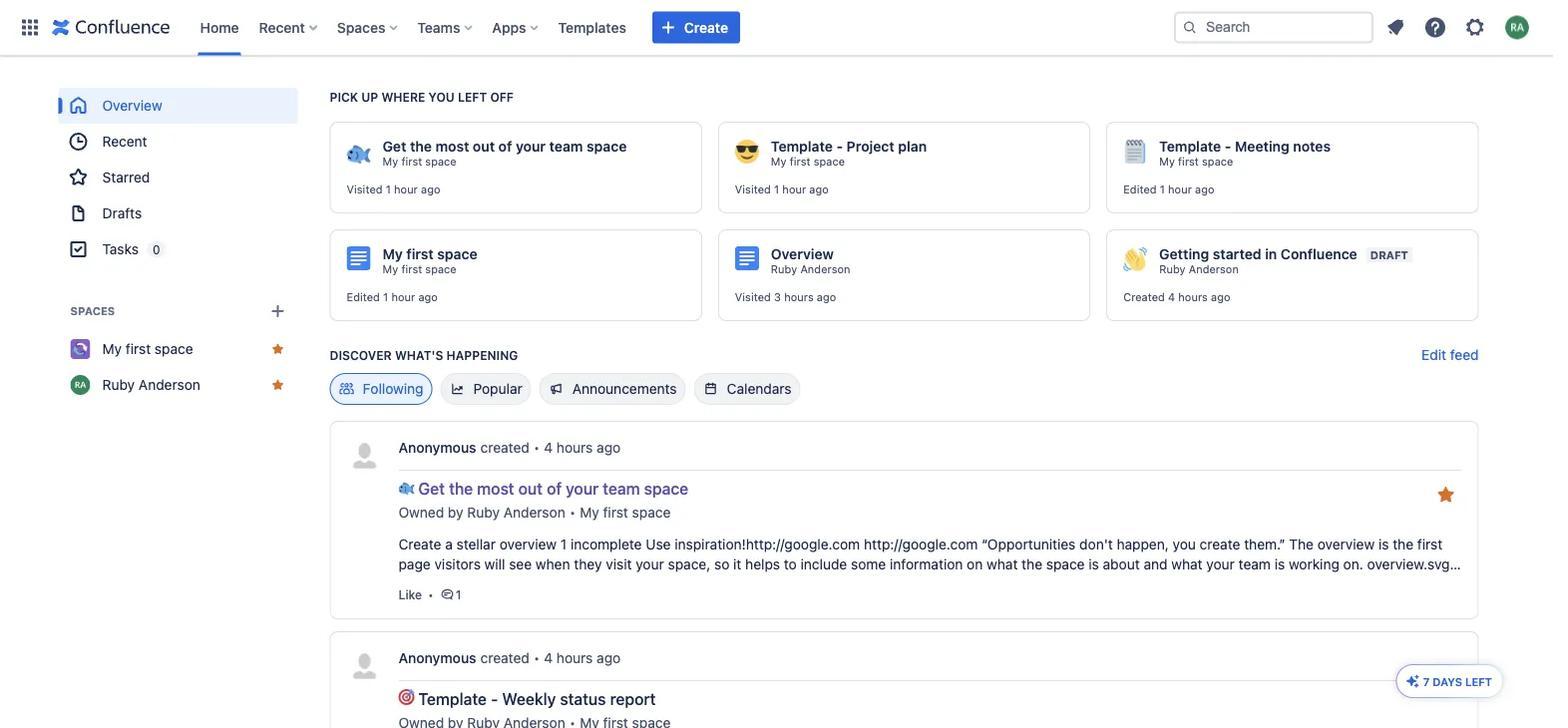 Task type: vqa. For each thing, say whether or not it's contained in the screenshot.
the decision IMAGE
no



Task type: locate. For each thing, give the bounding box(es) containing it.
0 horizontal spatial team
[[549, 138, 583, 155]]

1 horizontal spatial get
[[418, 479, 445, 498]]

0 horizontal spatial :fish: image
[[347, 140, 371, 164]]

my first space
[[383, 246, 477, 262], [383, 263, 457, 276], [102, 341, 193, 357]]

banner containing home
[[0, 0, 1553, 56]]

overview
[[102, 97, 162, 114], [771, 246, 834, 262]]

visited 1 hour ago for template
[[735, 183, 829, 196]]

template inside the 'template - project plan my first space'
[[771, 138, 833, 155]]

anonymous up owned
[[399, 439, 476, 456]]

1 vertical spatial :fish: image
[[399, 479, 414, 495]]

0 vertical spatial a
[[445, 536, 453, 553]]

hour down the 'template - project plan my first space'
[[782, 183, 806, 196]]

0 horizontal spatial most
[[435, 138, 469, 155]]

get the most out of your team space
[[418, 479, 689, 498]]

pick up where you left off
[[330, 90, 514, 104]]

ruby anderson
[[771, 263, 850, 276], [1159, 263, 1239, 276], [102, 377, 200, 393]]

the
[[410, 138, 432, 155], [449, 479, 473, 498], [1393, 536, 1414, 553], [1022, 556, 1042, 573]]

ruby anderson link
[[771, 262, 850, 276], [1159, 262, 1239, 276], [58, 367, 298, 403], [467, 503, 565, 523]]

visited for get
[[347, 183, 383, 196]]

visited 1 hour ago for get
[[347, 183, 440, 196]]

0 horizontal spatial what
[[987, 556, 1018, 573]]

banner
[[0, 0, 1553, 56]]

- for project
[[836, 138, 843, 155]]

1 vertical spatial 4 hours ago button
[[544, 648, 621, 668]]

1
[[386, 183, 391, 196], [774, 183, 779, 196], [1160, 183, 1165, 196], [383, 291, 388, 304], [561, 536, 567, 553], [456, 588, 461, 602]]

unstar this space image for ruby anderson
[[270, 377, 286, 393]]

0 vertical spatial :fish: image
[[347, 140, 371, 164]]

1 anonymous from the top
[[399, 439, 476, 456]]

getting started in confluence
[[1159, 246, 1357, 262]]

1 horizontal spatial spaces
[[337, 19, 385, 35]]

1 horizontal spatial create
[[684, 19, 728, 35]]

premium icon image
[[1405, 673, 1421, 689]]

0 vertical spatial unstar this space image
[[270, 341, 286, 357]]

recent right home
[[259, 19, 305, 35]]

discover
[[330, 348, 392, 362]]

group
[[58, 88, 298, 267]]

spaces up the up
[[337, 19, 385, 35]]

on.
[[1343, 556, 1363, 573]]

create for create a stellar overview 1 incomplete use inspiration!http://google.com http://google.com "opportunities don't happen, you create them." the overview is the first page visitors will see when they visit your space, so it helps to include some information on what the space is about and what your team is working on. overview.svg add a header image.
[[399, 536, 441, 553]]

hours right 3
[[784, 291, 814, 304]]

see
[[509, 556, 532, 573]]

get inside get the most out of your team space my first space
[[383, 138, 406, 155]]

image.
[[488, 576, 531, 593]]

most
[[435, 138, 469, 155], [477, 479, 514, 498]]

1 horizontal spatial you
[[1173, 536, 1196, 553]]

hours
[[784, 291, 814, 304], [1178, 291, 1208, 304], [557, 439, 593, 456], [557, 650, 593, 666]]

of down off
[[498, 138, 512, 155]]

hours up 'get the most out of your team space' link
[[557, 439, 593, 456]]

you
[[429, 90, 455, 104], [1173, 536, 1196, 553]]

0 vertical spatial spaces
[[337, 19, 385, 35]]

is
[[1379, 536, 1389, 553], [1089, 556, 1099, 573], [1275, 556, 1285, 573]]

0 vertical spatial create
[[684, 19, 728, 35]]

0 vertical spatial get
[[383, 138, 406, 155]]

1 horizontal spatial what
[[1171, 556, 1203, 573]]

0 vertical spatial 4
[[1168, 291, 1175, 304]]

1 up discover
[[383, 291, 388, 304]]

most for get the most out of your team space
[[477, 479, 514, 498]]

0 vertical spatial overview
[[102, 97, 162, 114]]

get
[[383, 138, 406, 155], [418, 479, 445, 498]]

1 vertical spatial edited
[[347, 291, 380, 304]]

ago right 3
[[817, 291, 836, 304]]

0 vertical spatial anonymous created • 4 hours ago
[[399, 439, 621, 456]]

is down don't
[[1089, 556, 1099, 573]]

1 vertical spatial most
[[477, 479, 514, 498]]

edited down :notepad_spiral: image at the right of page
[[1123, 183, 1157, 196]]

0 horizontal spatial overview
[[499, 536, 557, 553]]

out down left
[[473, 138, 495, 155]]

1 horizontal spatial team
[[603, 479, 640, 498]]

2 horizontal spatial ruby anderson
[[1159, 263, 1239, 276]]

create
[[684, 19, 728, 35], [399, 536, 441, 553]]

4 hours ago button
[[544, 438, 621, 458], [544, 648, 621, 668]]

unstar this space image for my first space
[[270, 341, 286, 357]]

- inside the 'template - project plan my first space'
[[836, 138, 843, 155]]

1 visited 1 hour ago from the left
[[347, 183, 440, 196]]

2 horizontal spatial -
[[1225, 138, 1231, 155]]

create a space image
[[266, 299, 290, 323]]

you left left
[[429, 90, 455, 104]]

edit feed
[[1422, 347, 1479, 363]]

0
[[153, 242, 160, 256]]

hour for template - meeting notes
[[1168, 183, 1192, 196]]

anonymous up :dart: icon
[[399, 650, 476, 666]]

4 hours ago button for anonymous image
[[544, 648, 621, 668]]

:fish: image for owned by
[[399, 479, 414, 495]]

spaces
[[337, 19, 385, 35], [70, 305, 115, 318]]

share image
[[1370, 693, 1394, 717]]

0 vertical spatial recent
[[259, 19, 305, 35]]

1 horizontal spatial :fish: image
[[399, 479, 414, 495]]

weekly
[[502, 690, 556, 709]]

template right :notepad_spiral: image at the right of page
[[1159, 138, 1221, 155]]

1 horizontal spatial template
[[771, 138, 833, 155]]

comments image
[[440, 587, 456, 603]]

edited up discover
[[347, 291, 380, 304]]

the down "pick up where you left off"
[[410, 138, 432, 155]]

first
[[401, 155, 422, 168], [790, 155, 811, 168], [1178, 155, 1199, 168], [406, 246, 434, 262], [401, 263, 422, 276], [126, 341, 151, 357], [603, 504, 628, 521], [1417, 536, 1443, 553]]

0 vertical spatial team
[[549, 138, 583, 155]]

your inside get the most out of your team space my first space
[[516, 138, 546, 155]]

ago down get the most out of your team space my first space
[[421, 183, 440, 196]]

template right :dart: icon
[[418, 690, 487, 709]]

1 horizontal spatial -
[[836, 138, 843, 155]]

1 horizontal spatial a
[[445, 536, 453, 553]]

1 vertical spatial recent
[[102, 133, 147, 150]]

out for get the most out of your team space my first space
[[473, 138, 495, 155]]

1 down where on the top left
[[386, 183, 391, 196]]

happen,
[[1117, 536, 1169, 553]]

:fish: image down the up
[[347, 140, 371, 164]]

settings icon image
[[1463, 15, 1487, 39]]

ago down template - meeting notes my first space
[[1195, 183, 1214, 196]]

team inside get the most out of your team space my first space
[[549, 138, 583, 155]]

1 horizontal spatial recent
[[259, 19, 305, 35]]

2 vertical spatial 4
[[544, 650, 553, 666]]

4 up template - weekly status report link
[[544, 650, 553, 666]]

out inside get the most out of your team space my first space
[[473, 138, 495, 155]]

1 horizontal spatial overview
[[1318, 536, 1375, 553]]

2 visited 1 hour ago from the left
[[735, 183, 829, 196]]

visited 1 hour ago down :sunglasses: icon
[[735, 183, 829, 196]]

created down popular
[[480, 439, 530, 456]]

:fish: image up owned
[[399, 479, 414, 495]]

get the most out of your team space link
[[418, 479, 693, 499]]

2 vertical spatial team
[[1239, 556, 1271, 573]]

hour up what's
[[391, 291, 415, 304]]

1 horizontal spatial most
[[477, 479, 514, 498]]

recent inside dropdown button
[[259, 19, 305, 35]]

anonymous created • 4 hours ago up weekly
[[399, 650, 621, 666]]

by
[[448, 504, 463, 521]]

ruby anderson for getting started in confluence
[[1159, 263, 1239, 276]]

global element
[[12, 0, 1170, 55]]

0 horizontal spatial edited
[[347, 291, 380, 304]]

0 vertical spatial you
[[429, 90, 455, 104]]

anonymous created • 4 hours ago down popular
[[399, 439, 621, 456]]

helps
[[745, 556, 780, 573]]

spaces down tasks on the top left of page
[[70, 305, 115, 318]]

1 vertical spatial create
[[399, 536, 441, 553]]

my first space link
[[383, 155, 457, 169], [771, 155, 845, 169], [1159, 155, 1233, 169], [383, 262, 457, 276], [58, 331, 298, 367], [580, 503, 671, 523]]

and
[[1144, 556, 1168, 573]]

recent button
[[253, 11, 325, 43]]

team
[[549, 138, 583, 155], [603, 479, 640, 498], [1239, 556, 1271, 573]]

where
[[381, 90, 425, 104]]

on
[[967, 556, 983, 573]]

working
[[1289, 556, 1340, 573]]

:dart: image
[[399, 689, 414, 705]]

0 horizontal spatial spaces
[[70, 305, 115, 318]]

is down them."
[[1275, 556, 1285, 573]]

of up the owned by ruby anderson • my first space
[[547, 479, 562, 498]]

following
[[363, 381, 423, 397]]

announcements
[[572, 381, 677, 397]]

inspiration!http://google.com
[[675, 536, 860, 553]]

:fish: image down the up
[[347, 140, 371, 164]]

header
[[439, 576, 484, 593]]

1 vertical spatial get
[[418, 479, 445, 498]]

create inside create a stellar overview 1 incomplete use inspiration!http://google.com http://google.com "opportunities don't happen, you create them." the overview is the first page visitors will see when they visit your space, so it helps to include some information on what the space is about and what your team is working on. overview.svg add a header image.
[[399, 536, 441, 553]]

edited 1 hour ago up what's
[[347, 291, 438, 304]]

2 4 hours ago button from the top
[[544, 648, 621, 668]]

2 horizontal spatial template
[[1159, 138, 1221, 155]]

:fish: image for visited
[[347, 140, 371, 164]]

first inside create a stellar overview 1 incomplete use inspiration!http://google.com http://google.com "opportunities don't happen, you create them." the overview is the first page visitors will see when they visit your space, so it helps to include some information on what the space is about and what your team is working on. overview.svg add a header image.
[[1417, 536, 1443, 553]]

0 horizontal spatial template
[[418, 690, 487, 709]]

Search field
[[1174, 11, 1374, 43]]

1 vertical spatial team
[[603, 479, 640, 498]]

0 horizontal spatial overview
[[102, 97, 162, 114]]

overview up visited 3 hours ago
[[771, 246, 834, 262]]

confluence image
[[52, 15, 170, 39], [52, 15, 170, 39]]

anonymous for anonymous image
[[399, 650, 476, 666]]

4 up get the most out of your team space
[[544, 439, 553, 456]]

out up the owned by ruby anderson • my first space
[[518, 479, 543, 498]]

0 horizontal spatial visited 1 hour ago
[[347, 183, 440, 196]]

recent up starred
[[102, 133, 147, 150]]

1 unstar this space image from the top
[[270, 341, 286, 357]]

help icon image
[[1423, 15, 1447, 39]]

owned by ruby anderson • my first space
[[399, 504, 671, 521]]

1 vertical spatial unstar this space image
[[270, 377, 286, 393]]

most inside get the most out of your team space my first space
[[435, 138, 469, 155]]

created up weekly
[[480, 650, 530, 666]]

overview up see
[[499, 536, 557, 553]]

plan
[[898, 138, 927, 155]]

most up the owned by ruby anderson • my first space
[[477, 479, 514, 498]]

1 vertical spatial 4
[[544, 439, 553, 456]]

template inside template - meeting notes my first space
[[1159, 138, 1221, 155]]

teams
[[417, 19, 460, 35]]

0 horizontal spatial :fish: image
[[347, 140, 371, 164]]

- left weekly
[[491, 690, 498, 709]]

hour for get the most out of your team space
[[394, 183, 418, 196]]

1 vertical spatial created
[[480, 650, 530, 666]]

1 horizontal spatial edited 1 hour ago
[[1123, 183, 1214, 196]]

0 vertical spatial anonymous
[[399, 439, 476, 456]]

4 right created
[[1168, 291, 1175, 304]]

0 horizontal spatial a
[[428, 576, 436, 593]]

what right on
[[987, 556, 1018, 573]]

0 vertical spatial edited 1 hour ago
[[1123, 183, 1214, 196]]

status
[[560, 690, 606, 709]]

0 horizontal spatial create
[[399, 536, 441, 553]]

1 vertical spatial of
[[547, 479, 562, 498]]

create inside dropdown button
[[684, 19, 728, 35]]

0 vertical spatial :fish: image
[[347, 140, 371, 164]]

• up template - weekly status report
[[533, 650, 540, 666]]

:fish: image for visited
[[347, 140, 371, 164]]

2 created from the top
[[480, 650, 530, 666]]

teams button
[[411, 11, 480, 43]]

1 horizontal spatial of
[[547, 479, 562, 498]]

0 horizontal spatial is
[[1089, 556, 1099, 573]]

1 horizontal spatial visited 1 hour ago
[[735, 183, 829, 196]]

home
[[200, 19, 239, 35]]

2 horizontal spatial team
[[1239, 556, 1271, 573]]

apps
[[492, 19, 526, 35]]

ago
[[421, 183, 440, 196], [809, 183, 829, 196], [1195, 183, 1214, 196], [418, 291, 438, 304], [817, 291, 836, 304], [1211, 291, 1230, 304], [597, 439, 621, 456], [597, 650, 621, 666]]

:wave: image
[[1123, 247, 1147, 271], [1123, 247, 1147, 271]]

the up overview.svg
[[1393, 536, 1414, 553]]

1 vertical spatial :fish: image
[[399, 479, 414, 495]]

a
[[445, 536, 453, 553], [428, 576, 436, 593]]

:fish: image up owned
[[399, 479, 414, 495]]

a up visitors
[[445, 536, 453, 553]]

- inside template - meeting notes my first space
[[1225, 138, 1231, 155]]

visited 1 hour ago down where on the top left
[[347, 183, 440, 196]]

1 up when
[[561, 536, 567, 553]]

hour down where on the top left
[[394, 183, 418, 196]]

search image
[[1182, 19, 1198, 35]]

1 horizontal spatial ruby anderson
[[771, 263, 850, 276]]

1 what from the left
[[987, 556, 1018, 573]]

-
[[836, 138, 843, 155], [1225, 138, 1231, 155], [491, 690, 498, 709]]

hour up 'getting'
[[1168, 183, 1192, 196]]

2 unstar this space image from the top
[[270, 377, 286, 393]]

overview
[[499, 536, 557, 553], [1318, 536, 1375, 553]]

create
[[1200, 536, 1240, 553]]

what right and
[[1171, 556, 1203, 573]]

of
[[498, 138, 512, 155], [547, 479, 562, 498]]

0 vertical spatial of
[[498, 138, 512, 155]]

overview up on.
[[1318, 536, 1375, 553]]

0 vertical spatial most
[[435, 138, 469, 155]]

recent link
[[58, 124, 298, 160]]

0 horizontal spatial of
[[498, 138, 512, 155]]

visited down :sunglasses: icon
[[735, 183, 771, 196]]

spaces button
[[331, 11, 405, 43]]

1 horizontal spatial :fish: image
[[399, 479, 414, 495]]

1 horizontal spatial edited
[[1123, 183, 1157, 196]]

- left meeting
[[1225, 138, 1231, 155]]

overview up recent link
[[102, 97, 162, 114]]

:fish: image
[[347, 140, 371, 164], [399, 479, 414, 495]]

2 anonymous from the top
[[399, 650, 476, 666]]

hours up status on the bottom
[[557, 650, 593, 666]]

1 vertical spatial anonymous created • 4 hours ago
[[399, 650, 621, 666]]

0 horizontal spatial ruby anderson
[[102, 377, 200, 393]]

ruby
[[771, 263, 797, 276], [1159, 263, 1186, 276], [102, 377, 135, 393], [467, 504, 500, 521]]

1 vertical spatial you
[[1173, 536, 1196, 553]]

the up by
[[449, 479, 473, 498]]

- left project
[[836, 138, 843, 155]]

0 vertical spatial created
[[480, 439, 530, 456]]

first inside get the most out of your team space my first space
[[401, 155, 422, 168]]

1 vertical spatial overview
[[771, 246, 834, 262]]

0 vertical spatial out
[[473, 138, 495, 155]]

space,
[[668, 556, 710, 573]]

out for get the most out of your team space
[[518, 479, 543, 498]]

:fish: image for owned by
[[399, 479, 414, 495]]

4
[[1168, 291, 1175, 304], [544, 439, 553, 456], [544, 650, 553, 666]]

anonymous image
[[349, 440, 381, 472]]

your profile and preferences image
[[1505, 15, 1529, 39]]

1 vertical spatial out
[[518, 479, 543, 498]]

4 hours ago button up 'get the most out of your team space' link
[[544, 438, 621, 458]]

0 vertical spatial 4 hours ago button
[[544, 438, 621, 458]]

about
[[1103, 556, 1140, 573]]

1 vertical spatial anonymous
[[399, 650, 476, 666]]

template right :sunglasses: image
[[771, 138, 833, 155]]

out
[[473, 138, 495, 155], [518, 479, 543, 498]]

1 4 hours ago button from the top
[[544, 438, 621, 458]]

hour for template - project plan
[[782, 183, 806, 196]]

you left create
[[1173, 536, 1196, 553]]

1 anonymous created • 4 hours ago from the top
[[399, 439, 621, 456]]

meeting
[[1235, 138, 1290, 155]]

space inside create a stellar overview 1 incomplete use inspiration!http://google.com http://google.com "opportunities don't happen, you create them." the overview is the first page visitors will see when they visit your space, so it helps to include some information on what the space is about and what your team is working on. overview.svg add a header image.
[[1046, 556, 1085, 573]]

overview link
[[58, 88, 298, 124]]

1 horizontal spatial out
[[518, 479, 543, 498]]

0 horizontal spatial out
[[473, 138, 495, 155]]

4 hours ago button up status on the bottom
[[544, 648, 621, 668]]

1 vertical spatial edited 1 hour ago
[[347, 291, 438, 304]]

edited 1 hour ago down :notepad_spiral: image at the right of page
[[1123, 183, 1214, 196]]

- for meeting
[[1225, 138, 1231, 155]]

most down left
[[435, 138, 469, 155]]

unstar this space image
[[270, 341, 286, 357], [270, 377, 286, 393]]

first inside the 'template - project plan my first space'
[[790, 155, 811, 168]]

1 created from the top
[[480, 439, 530, 456]]

of inside get the most out of your team space my first space
[[498, 138, 512, 155]]

get down where on the top left
[[383, 138, 406, 155]]

created
[[480, 439, 530, 456], [480, 650, 530, 666]]

• up get the most out of your team space
[[533, 439, 540, 456]]

0 horizontal spatial -
[[491, 690, 498, 709]]

:fish: image
[[347, 140, 371, 164], [399, 479, 414, 495]]

1 inside create a stellar overview 1 incomplete use inspiration!http://google.com http://google.com "opportunities don't happen, you create them." the overview is the first page visitors will see when they visit your space, so it helps to include some information on what the space is about and what your team is working on. overview.svg add a header image.
[[561, 536, 567, 553]]

create a stellar overview 1 incomplete use inspiration!http://google.com http://google.com "opportunities don't happen, you create them." the overview is the first page visitors will see when they visit your space, so it helps to include some information on what the space is about and what your team is working on. overview.svg add a header image.
[[399, 536, 1450, 593]]

get up owned
[[418, 479, 445, 498]]

0 horizontal spatial you
[[429, 90, 455, 104]]

visited down the up
[[347, 183, 383, 196]]

a left comments icon
[[428, 576, 436, 593]]

2 anonymous created • 4 hours ago from the top
[[399, 650, 621, 666]]

get for get the most out of your team space
[[418, 479, 445, 498]]

notification icon image
[[1384, 15, 1408, 39]]

anonymous created • 4 hours ago for anonymous image
[[399, 650, 621, 666]]

star image
[[1434, 693, 1458, 717]]

0 horizontal spatial get
[[383, 138, 406, 155]]

is up overview.svg
[[1379, 536, 1389, 553]]



Task type: describe. For each thing, give the bounding box(es) containing it.
template - weekly status report
[[418, 690, 656, 709]]

• left comments icon
[[428, 588, 434, 602]]

ago down announcements button
[[597, 439, 621, 456]]

you inside create a stellar overview 1 incomplete use inspiration!http://google.com http://google.com "opportunities don't happen, you create them." the overview is the first page visitors will see when they visit your space, so it helps to include some information on what the space is about and what your team is working on. overview.svg add a header image.
[[1173, 536, 1196, 553]]

popular
[[473, 381, 522, 397]]

get the most out of your team space my first space
[[383, 138, 627, 168]]

the
[[1289, 536, 1314, 553]]

what's
[[395, 348, 443, 362]]

following button
[[330, 373, 432, 405]]

create for create
[[684, 19, 728, 35]]

include
[[801, 556, 847, 573]]

:sunglasses: image
[[735, 140, 759, 164]]

my inside template - meeting notes my first space
[[1159, 155, 1175, 168]]

7
[[1423, 675, 1430, 688]]

project
[[847, 138, 895, 155]]

template - project plan my first space
[[771, 138, 927, 168]]

- for weekly
[[491, 690, 498, 709]]

left
[[458, 90, 487, 104]]

4 for anonymous image 4 hours ago button
[[544, 650, 553, 666]]

team for get the most out of your team space my first space
[[549, 138, 583, 155]]

template for template - project plan my first space
[[771, 138, 833, 155]]

0 horizontal spatial edited 1 hour ago
[[347, 291, 438, 304]]

4 for anonymous icon 4 hours ago button
[[544, 439, 553, 456]]

anonymous created • 4 hours ago for anonymous icon
[[399, 439, 621, 456]]

happening
[[446, 348, 518, 362]]

like button
[[399, 587, 422, 603]]

1 down the 'template - project plan my first space'
[[774, 183, 779, 196]]

overview inside group
[[102, 97, 162, 114]]

create button
[[652, 11, 740, 43]]

first inside template - meeting notes my first space
[[1178, 155, 1199, 168]]

the down "opportunities
[[1022, 556, 1042, 573]]

ago down started
[[1211, 291, 1230, 304]]

appswitcher icon image
[[18, 15, 42, 39]]

:notepad_spiral: image
[[1123, 140, 1147, 164]]

pick
[[330, 90, 358, 104]]

7 days left
[[1423, 675, 1492, 688]]

confluence
[[1281, 246, 1357, 262]]

most for get the most out of your team space my first space
[[435, 138, 469, 155]]

team inside create a stellar overview 1 incomplete use inspiration!http://google.com http://google.com "opportunities don't happen, you create them." the overview is the first page visitors will see when they visit your space, so it helps to include some information on what the space is about and what your team is working on. overview.svg add a header image.
[[1239, 556, 1271, 573]]

calendars
[[727, 381, 792, 397]]

ago down the 'template - project plan my first space'
[[809, 183, 829, 196]]

created for anonymous image 4 hours ago button
[[480, 650, 530, 666]]

visit
[[606, 556, 632, 573]]

anonymous for anonymous icon
[[399, 439, 476, 456]]

when
[[536, 556, 570, 573]]

:sunglasses: image
[[735, 140, 759, 164]]

hours down 'getting'
[[1178, 291, 1208, 304]]

they
[[574, 556, 602, 573]]

like •
[[399, 588, 434, 602]]

visited left 3
[[735, 291, 771, 304]]

0 vertical spatial edited
[[1123, 183, 1157, 196]]

unstar image
[[1434, 483, 1458, 507]]

edit feed button
[[1422, 345, 1479, 365]]

of for get the most out of your team space my first space
[[498, 138, 512, 155]]

0 horizontal spatial recent
[[102, 133, 147, 150]]

home link
[[194, 11, 245, 43]]

them."
[[1244, 536, 1285, 553]]

the inside get the most out of your team space my first space
[[410, 138, 432, 155]]

apps button
[[486, 11, 546, 43]]

will
[[484, 556, 505, 573]]

calendars button
[[694, 373, 801, 405]]

announcements button
[[539, 373, 686, 405]]

add
[[399, 576, 424, 593]]

some
[[851, 556, 886, 573]]

created for anonymous icon 4 hours ago button
[[480, 439, 530, 456]]

2 overview from the left
[[1318, 536, 1375, 553]]

of for get the most out of your team space
[[547, 479, 562, 498]]

1 down visitors
[[456, 588, 461, 602]]

created
[[1123, 291, 1165, 304]]

:dart: image
[[399, 689, 414, 705]]

so
[[714, 556, 730, 573]]

4 hours ago button for anonymous icon
[[544, 438, 621, 458]]

left
[[1465, 675, 1492, 688]]

notes
[[1293, 138, 1331, 155]]

"opportunities
[[982, 536, 1076, 553]]

information
[[890, 556, 963, 573]]

don't
[[1079, 536, 1113, 553]]

template - meeting notes my first space
[[1159, 138, 1331, 168]]

my inside the 'template - project plan my first space'
[[771, 155, 787, 168]]

starred
[[102, 169, 150, 186]]

started
[[1213, 246, 1262, 262]]

2 horizontal spatial is
[[1379, 536, 1389, 553]]

draft
[[1370, 249, 1408, 262]]

group containing overview
[[58, 88, 298, 267]]

• down 'get the most out of your team space' link
[[569, 504, 576, 521]]

days
[[1433, 675, 1462, 688]]

overview.svg
[[1367, 556, 1450, 573]]

:notepad_spiral: image
[[1123, 140, 1147, 164]]

created 4 hours ago
[[1123, 291, 1230, 304]]

1 vertical spatial spaces
[[70, 305, 115, 318]]

getting
[[1159, 246, 1209, 262]]

http://google.com
[[864, 536, 978, 553]]

visited 3 hours ago
[[735, 291, 836, 304]]

my inside get the most out of your team space my first space
[[383, 155, 398, 168]]

template - weekly status report link
[[418, 689, 660, 709]]

incomplete
[[571, 536, 642, 553]]

edit
[[1422, 347, 1446, 363]]

drafts link
[[58, 196, 298, 231]]

1 up 'getting'
[[1160, 183, 1165, 196]]

ago up the report
[[597, 650, 621, 666]]

ago up the discover what's happening
[[418, 291, 438, 304]]

1 overview from the left
[[499, 536, 557, 553]]

ruby anderson for overview
[[771, 263, 850, 276]]

discover what's happening
[[330, 348, 518, 362]]

get for get the most out of your team space my first space
[[383, 138, 406, 155]]

like
[[399, 588, 422, 602]]

visitors
[[434, 556, 481, 573]]

1 vertical spatial a
[[428, 576, 436, 593]]

template for template - meeting notes my first space
[[1159, 138, 1221, 155]]

page
[[399, 556, 431, 573]]

space inside template - meeting notes my first space
[[1202, 155, 1233, 168]]

drafts
[[102, 205, 142, 221]]

team for get the most out of your team space
[[603, 479, 640, 498]]

templates
[[558, 19, 626, 35]]

spaces inside spaces popup button
[[337, 19, 385, 35]]

template for template - weekly status report
[[418, 690, 487, 709]]

templates link
[[552, 11, 632, 43]]

starred link
[[58, 160, 298, 196]]

1 horizontal spatial is
[[1275, 556, 1285, 573]]

feed
[[1450, 347, 1479, 363]]

1 horizontal spatial overview
[[771, 246, 834, 262]]

off
[[490, 90, 514, 104]]

7 days left button
[[1397, 665, 1502, 697]]

anonymous image
[[349, 650, 381, 682]]

use
[[646, 536, 671, 553]]

up
[[361, 90, 378, 104]]

owned
[[399, 504, 444, 521]]

space inside the 'template - project plan my first space'
[[814, 155, 845, 168]]

visited for template
[[735, 183, 771, 196]]

to
[[784, 556, 797, 573]]

report
[[610, 690, 656, 709]]

tasks
[[102, 241, 139, 257]]

2 what from the left
[[1171, 556, 1203, 573]]

stellar
[[456, 536, 496, 553]]



